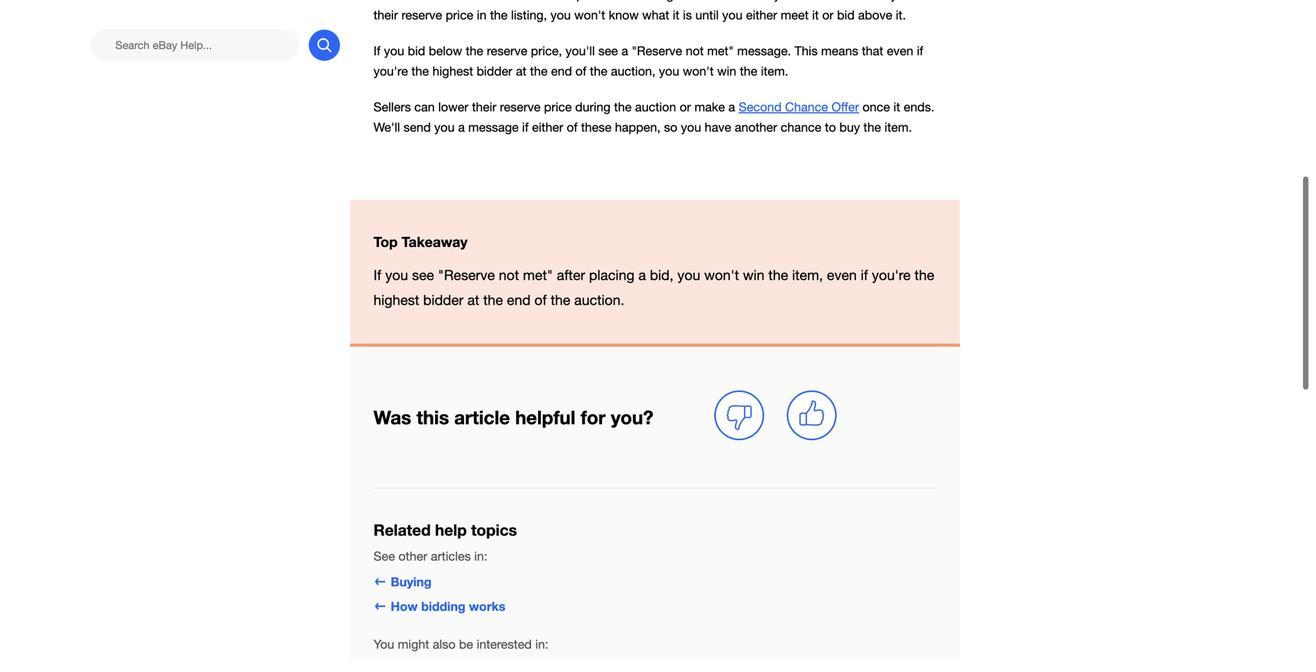 Task type: locate. For each thing, give the bounding box(es) containing it.
you'll
[[566, 44, 595, 58]]

2 can from the top
[[415, 100, 435, 114]]

0 vertical spatial bidder
[[477, 64, 513, 78]]

0 horizontal spatial bid
[[408, 44, 425, 58]]

end inside if you bid below the reserve price, you'll see a "reserve not met" message. this means that even if you're the highest bidder at the end of the auction, you won't win the item.
[[551, 64, 572, 78]]

sellers for sellers can choose to add a reserve price when listing an item in an ebay auction. unless they state their reserve price in the listing, you won't know what it is until you either meet it or bid above it.
[[374, 0, 411, 2]]

0 horizontal spatial highest
[[374, 292, 419, 308]]

won't right bid,
[[704, 267, 739, 283]]

bidding
[[421, 599, 466, 614]]

0 vertical spatial in
[[722, 0, 732, 2]]

if
[[374, 44, 381, 58], [374, 267, 381, 283]]

even inside if you see "reserve not met" after placing a bid, you won't win the item, even if you're the highest bidder at the end of the auction.
[[827, 267, 857, 283]]

2 an from the left
[[735, 0, 749, 2]]

see down the top takeaway
[[412, 267, 434, 283]]

sellers left choose
[[374, 0, 411, 2]]

to left buy
[[825, 120, 836, 135]]

a inside sellers can choose to add a reserve price when listing an item in an ebay auction. unless they state their reserve price in the listing, you won't know what it is until you either meet it or bid above it.
[[522, 0, 529, 2]]

0 vertical spatial even
[[887, 44, 914, 58]]

that
[[862, 44, 884, 58]]

it
[[673, 8, 680, 22], [812, 8, 819, 22], [894, 100, 900, 114]]

either
[[746, 8, 777, 22], [532, 120, 563, 135]]

a up listing,
[[522, 0, 529, 2]]

1 horizontal spatial bidder
[[477, 64, 513, 78]]

either left the these
[[532, 120, 563, 135]]

1 vertical spatial won't
[[683, 64, 714, 78]]

0 vertical spatial see
[[599, 44, 618, 58]]

2 sellers from the top
[[374, 100, 411, 114]]

even right item, at the top right
[[827, 267, 857, 283]]

1 vertical spatial not
[[499, 267, 519, 283]]

at down takeaway
[[467, 292, 479, 308]]

meet
[[781, 8, 809, 22]]

"reserve down takeaway
[[438, 267, 495, 283]]

1 vertical spatial item.
[[885, 120, 912, 135]]

bid,
[[650, 267, 674, 283]]

0 vertical spatial in:
[[474, 549, 488, 564]]

1 vertical spatial of
[[567, 120, 578, 135]]

it right once
[[894, 100, 900, 114]]

takeaway
[[402, 234, 468, 251]]

either down ebay at the right top
[[746, 8, 777, 22]]

bidder
[[477, 64, 513, 78], [423, 292, 464, 308]]

item. down message. at right
[[761, 64, 789, 78]]

auction. up meet
[[784, 0, 829, 2]]

0 horizontal spatial in:
[[474, 549, 488, 564]]

if inside if you see "reserve not met" after placing a bid, you won't win the item, even if you're the highest bidder at the end of the auction.
[[374, 267, 381, 283]]

either inside the "once it ends. we'll send you a message if either of these happen, so you have another chance to buy the item."
[[532, 120, 563, 135]]

at down listing,
[[516, 64, 527, 78]]

1 horizontal spatial win
[[743, 267, 765, 283]]

in: right interested
[[535, 638, 549, 652]]

bidder up message
[[477, 64, 513, 78]]

won't
[[574, 8, 605, 22], [683, 64, 714, 78], [704, 267, 739, 283]]

0 horizontal spatial see
[[412, 267, 434, 283]]

sellers inside sellers can choose to add a reserve price when listing an item in an ebay auction. unless they state their reserve price in the listing, you won't know what it is until you either meet it or bid above it.
[[374, 0, 411, 2]]

message
[[468, 120, 519, 135]]

0 horizontal spatial you're
[[374, 64, 408, 78]]

1 horizontal spatial end
[[551, 64, 572, 78]]

if you bid below the reserve price, you'll see a "reserve not met" message. this means that even if you're the highest bidder at the end of the auction, you won't win the item.
[[374, 44, 924, 78]]

if down top
[[374, 267, 381, 283]]

win
[[717, 64, 737, 78], [743, 267, 765, 283]]

sellers for sellers can lower their reserve price during the auction or make a second chance offer
[[374, 100, 411, 114]]

won't up make
[[683, 64, 714, 78]]

1 horizontal spatial see
[[599, 44, 618, 58]]

see right you'll
[[599, 44, 618, 58]]

2 if from the top
[[374, 267, 381, 283]]

0 horizontal spatial to
[[483, 0, 494, 2]]

0 horizontal spatial not
[[499, 267, 519, 283]]

once it ends. we'll send you a message if either of these happen, so you have another chance to buy the item.
[[374, 100, 935, 135]]

1 vertical spatial either
[[532, 120, 563, 135]]

not left after
[[499, 267, 519, 283]]

1 sellers from the top
[[374, 0, 411, 2]]

it left is
[[673, 8, 680, 22]]

1 if from the top
[[374, 44, 381, 58]]

choose
[[438, 0, 479, 2]]

not inside if you bid below the reserve price, you'll see a "reserve not met" message. this means that even if you're the highest bidder at the end of the auction, you won't win the item.
[[686, 44, 704, 58]]

won't inside sellers can choose to add a reserve price when listing an item in an ebay auction. unless they state their reserve price in the listing, you won't know what it is until you either meet it or bid above it.
[[574, 8, 605, 22]]

auction,
[[611, 64, 656, 78]]

of
[[576, 64, 587, 78], [567, 120, 578, 135], [535, 292, 547, 308]]

met"
[[707, 44, 734, 58], [523, 267, 553, 283]]

2 vertical spatial price
[[544, 100, 572, 114]]

if inside if you bid below the reserve price, you'll see a "reserve not met" message. this means that even if you're the highest bidder at the end of the auction, you won't win the item.
[[374, 44, 381, 58]]

1 vertical spatial their
[[472, 100, 497, 114]]

help
[[435, 521, 467, 540]]

an
[[677, 0, 691, 2], [735, 0, 749, 2]]

2 vertical spatial if
[[861, 267, 868, 283]]

0 horizontal spatial win
[[717, 64, 737, 78]]

their
[[374, 8, 398, 22], [472, 100, 497, 114]]

a up auction,
[[622, 44, 628, 58]]

0 horizontal spatial either
[[532, 120, 563, 135]]

you down lower
[[434, 120, 455, 135]]

item. down the ends.
[[885, 120, 912, 135]]

1 vertical spatial met"
[[523, 267, 553, 283]]

can inside sellers can choose to add a reserve price when listing an item in an ebay auction. unless they state their reserve price in the listing, you won't know what it is until you either meet it or bid above it.
[[415, 0, 435, 2]]

in right the item
[[722, 0, 732, 2]]

auction.
[[784, 0, 829, 2], [574, 292, 625, 308]]

1 horizontal spatial to
[[825, 120, 836, 135]]

1 horizontal spatial in
[[722, 0, 732, 2]]

a left bid,
[[639, 267, 646, 283]]

placing
[[589, 267, 635, 283]]

you're inside if you see "reserve not met" after placing a bid, you won't win the item, even if you're the highest bidder at the end of the auction.
[[872, 267, 911, 283]]

lower
[[438, 100, 469, 114]]

won't inside if you bid below the reserve price, you'll see a "reserve not met" message. this means that even if you're the highest bidder at the end of the auction, you won't win the item.
[[683, 64, 714, 78]]

sellers can lower their reserve price during the auction or make a second chance offer
[[374, 100, 859, 114]]

might
[[398, 638, 429, 652]]

bid inside if you bid below the reserve price, you'll see a "reserve not met" message. this means that even if you're the highest bidder at the end of the auction, you won't win the item.
[[408, 44, 425, 58]]

1 vertical spatial if
[[374, 267, 381, 283]]

"reserve up auction,
[[632, 44, 682, 58]]

1 vertical spatial see
[[412, 267, 434, 283]]

0 vertical spatial of
[[576, 64, 587, 78]]

1 vertical spatial "reserve
[[438, 267, 495, 283]]

can up the send
[[415, 100, 435, 114]]

reserve up message
[[500, 100, 541, 114]]

price left during
[[544, 100, 572, 114]]

item,
[[792, 267, 823, 283]]

this
[[417, 406, 449, 429]]

1 vertical spatial sellers
[[374, 100, 411, 114]]

0 horizontal spatial end
[[507, 292, 531, 308]]

0 vertical spatial their
[[374, 8, 398, 22]]

1 horizontal spatial price
[[544, 100, 572, 114]]

0 vertical spatial met"
[[707, 44, 734, 58]]

0 vertical spatial if
[[917, 44, 924, 58]]

1 horizontal spatial an
[[735, 0, 749, 2]]

state
[[901, 0, 928, 2]]

at
[[516, 64, 527, 78], [467, 292, 479, 308]]

0 vertical spatial item.
[[761, 64, 789, 78]]

highest down below
[[433, 64, 473, 78]]

bid inside sellers can choose to add a reserve price when listing an item in an ebay auction. unless they state their reserve price in the listing, you won't know what it is until you either meet it or bid above it.
[[837, 8, 855, 22]]

"reserve inside if you bid below the reserve price, you'll see a "reserve not met" message. this means that even if you're the highest bidder at the end of the auction, you won't win the item.
[[632, 44, 682, 58]]

win left item, at the top right
[[743, 267, 765, 283]]

1 horizontal spatial not
[[686, 44, 704, 58]]

1 vertical spatial in:
[[535, 638, 549, 652]]

1 horizontal spatial you're
[[872, 267, 911, 283]]

1 vertical spatial in
[[477, 8, 487, 22]]

0 vertical spatial sellers
[[374, 0, 411, 2]]

0 vertical spatial not
[[686, 44, 704, 58]]

price down choose
[[446, 8, 473, 22]]

1 horizontal spatial if
[[861, 267, 868, 283]]

if right that
[[917, 44, 924, 58]]

how bidding works
[[391, 599, 506, 614]]

message.
[[737, 44, 791, 58]]

"reserve inside if you see "reserve not met" after placing a bid, you won't win the item, even if you're the highest bidder at the end of the auction.
[[438, 267, 495, 283]]

met" down until
[[707, 44, 734, 58]]

1 vertical spatial bidder
[[423, 292, 464, 308]]

1 vertical spatial at
[[467, 292, 479, 308]]

1 horizontal spatial auction.
[[784, 0, 829, 2]]

another
[[735, 120, 777, 135]]

0 vertical spatial either
[[746, 8, 777, 22]]

how
[[391, 599, 418, 614]]

0 vertical spatial can
[[415, 0, 435, 2]]

you
[[551, 8, 571, 22], [722, 8, 743, 22], [384, 44, 404, 58], [659, 64, 679, 78], [434, 120, 455, 135], [681, 120, 701, 135], [385, 267, 408, 283], [678, 267, 700, 283]]

it inside the "once it ends. we'll send you a message if either of these happen, so you have another chance to buy the item."
[[894, 100, 900, 114]]

articles
[[431, 549, 471, 564]]

a inside the "once it ends. we'll send you a message if either of these happen, so you have another chance to buy the item."
[[458, 120, 465, 135]]

for
[[581, 406, 606, 429]]

an left ebay at the right top
[[735, 0, 749, 2]]

price
[[577, 0, 604, 2], [446, 8, 473, 22], [544, 100, 572, 114]]

0 vertical spatial if
[[374, 44, 381, 58]]

1 vertical spatial if
[[522, 120, 529, 135]]

even right that
[[887, 44, 914, 58]]

0 vertical spatial bid
[[837, 8, 855, 22]]

a down lower
[[458, 120, 465, 135]]

if
[[917, 44, 924, 58], [522, 120, 529, 135], [861, 267, 868, 283]]

0 horizontal spatial it
[[673, 8, 680, 22]]

0 horizontal spatial in
[[477, 8, 487, 22]]

bid down 'unless'
[[837, 8, 855, 22]]

end
[[551, 64, 572, 78], [507, 292, 531, 308]]

to inside sellers can choose to add a reserve price when listing an item in an ebay auction. unless they state their reserve price in the listing, you won't know what it is until you either meet it or bid above it.
[[483, 0, 494, 2]]

their inside sellers can choose to add a reserve price when listing an item in an ebay auction. unless they state their reserve price in the listing, you won't know what it is until you either meet it or bid above it.
[[374, 8, 398, 22]]

auction. down the placing
[[574, 292, 625, 308]]

of inside if you bid below the reserve price, you'll see a "reserve not met" message. this means that even if you're the highest bidder at the end of the auction, you won't win the item.
[[576, 64, 587, 78]]

0 vertical spatial auction.
[[784, 0, 829, 2]]

0 horizontal spatial item.
[[761, 64, 789, 78]]

to
[[483, 0, 494, 2], [825, 120, 836, 135]]

1 horizontal spatial it
[[812, 8, 819, 22]]

2 vertical spatial of
[[535, 292, 547, 308]]

bidder down takeaway
[[423, 292, 464, 308]]

works
[[469, 599, 506, 614]]

bidder inside if you bid below the reserve price, you'll see a "reserve not met" message. this means that even if you're the highest bidder at the end of the auction, you won't win the item.
[[477, 64, 513, 78]]

0 vertical spatial at
[[516, 64, 527, 78]]

to left add
[[483, 0, 494, 2]]

1 horizontal spatial met"
[[707, 44, 734, 58]]

0 horizontal spatial at
[[467, 292, 479, 308]]

0 vertical spatial highest
[[433, 64, 473, 78]]

1 horizontal spatial either
[[746, 8, 777, 22]]

1 horizontal spatial even
[[887, 44, 914, 58]]

after
[[557, 267, 585, 283]]

not down is
[[686, 44, 704, 58]]

can left choose
[[415, 0, 435, 2]]

see
[[599, 44, 618, 58], [412, 267, 434, 283]]

2 vertical spatial won't
[[704, 267, 739, 283]]

not inside if you see "reserve not met" after placing a bid, you won't win the item, even if you're the highest bidder at the end of the auction.
[[499, 267, 519, 283]]

reserve
[[532, 0, 573, 2], [402, 8, 442, 22], [487, 44, 528, 58], [500, 100, 541, 114]]

1 vertical spatial even
[[827, 267, 857, 283]]

0 horizontal spatial bidder
[[423, 292, 464, 308]]

1 vertical spatial bid
[[408, 44, 425, 58]]

1 horizontal spatial "reserve
[[632, 44, 682, 58]]

0 vertical spatial to
[[483, 0, 494, 2]]

0 vertical spatial price
[[577, 0, 604, 2]]

know
[[609, 8, 639, 22]]

it left the or
[[812, 8, 819, 22]]

0 horizontal spatial an
[[677, 0, 691, 2]]

won't left know
[[574, 8, 605, 22]]

price left when
[[577, 0, 604, 2]]

you right so
[[681, 120, 701, 135]]

win up make
[[717, 64, 737, 78]]

1 vertical spatial can
[[415, 100, 435, 114]]

1 vertical spatial highest
[[374, 292, 419, 308]]

reserve left price,
[[487, 44, 528, 58]]

bid left below
[[408, 44, 425, 58]]

0 vertical spatial won't
[[574, 8, 605, 22]]

bid
[[837, 8, 855, 22], [408, 44, 425, 58]]

1 horizontal spatial highest
[[433, 64, 473, 78]]

top
[[374, 234, 398, 251]]

0 horizontal spatial if
[[522, 120, 529, 135]]

this
[[795, 44, 818, 58]]

if right item, at the top right
[[861, 267, 868, 283]]

you right until
[[722, 8, 743, 22]]

in: down topics
[[474, 549, 488, 564]]

when
[[608, 0, 638, 2]]

so
[[664, 120, 678, 135]]

0 horizontal spatial price
[[446, 8, 473, 22]]

if right message
[[522, 120, 529, 135]]

even
[[887, 44, 914, 58], [827, 267, 857, 283]]

in
[[722, 0, 732, 2], [477, 8, 487, 22]]

1 horizontal spatial their
[[472, 100, 497, 114]]

0 horizontal spatial auction.
[[574, 292, 625, 308]]

met" left after
[[523, 267, 553, 283]]

in down choose
[[477, 8, 487, 22]]

second chance offer link
[[739, 100, 859, 114]]

can
[[415, 0, 435, 2], [415, 100, 435, 114]]

a inside if you see "reserve not met" after placing a bid, you won't win the item, even if you're the highest bidder at the end of the auction.
[[639, 267, 646, 283]]

an up is
[[677, 0, 691, 2]]

0 vertical spatial you're
[[374, 64, 408, 78]]

sellers up the we'll
[[374, 100, 411, 114]]

highest down top
[[374, 292, 419, 308]]

1 vertical spatial end
[[507, 292, 531, 308]]

1 horizontal spatial item.
[[885, 120, 912, 135]]

1 vertical spatial auction.
[[574, 292, 625, 308]]

1 can from the top
[[415, 0, 435, 2]]

chance
[[785, 100, 828, 114]]

0 vertical spatial end
[[551, 64, 572, 78]]

in:
[[474, 549, 488, 564], [535, 638, 549, 652]]

0 horizontal spatial "reserve
[[438, 267, 495, 283]]

0 horizontal spatial met"
[[523, 267, 553, 283]]

once
[[863, 100, 890, 114]]

if left below
[[374, 44, 381, 58]]

0 vertical spatial win
[[717, 64, 737, 78]]

item.
[[761, 64, 789, 78], [885, 120, 912, 135]]

2 horizontal spatial if
[[917, 44, 924, 58]]

1 vertical spatial to
[[825, 120, 836, 135]]

bidder inside if you see "reserve not met" after placing a bid, you won't win the item, even if you're the highest bidder at the end of the auction.
[[423, 292, 464, 308]]

sellers
[[374, 0, 411, 2], [374, 100, 411, 114]]

0 horizontal spatial their
[[374, 8, 398, 22]]

1 vertical spatial you're
[[872, 267, 911, 283]]

win inside if you bid below the reserve price, you'll see a "reserve not met" message. this means that even if you're the highest bidder at the end of the auction, you won't win the item.
[[717, 64, 737, 78]]

listing
[[641, 0, 674, 2]]

2 horizontal spatial it
[[894, 100, 900, 114]]

not
[[686, 44, 704, 58], [499, 267, 519, 283]]

you
[[374, 638, 394, 652]]

1 horizontal spatial bid
[[837, 8, 855, 22]]

happen,
[[615, 120, 661, 135]]



Task type: describe. For each thing, give the bounding box(es) containing it.
see other articles in:
[[374, 549, 488, 564]]

see
[[374, 549, 395, 564]]

met" inside if you bid below the reserve price, you'll see a "reserve not met" message. this means that even if you're the highest bidder at the end of the auction, you won't win the item.
[[707, 44, 734, 58]]

buy
[[840, 120, 860, 135]]

won't inside if you see "reserve not met" after placing a bid, you won't win the item, even if you're the highest bidder at the end of the auction.
[[704, 267, 739, 283]]

at inside if you see "reserve not met" after placing a bid, you won't win the item, even if you're the highest bidder at the end of the auction.
[[467, 292, 479, 308]]

you left below
[[384, 44, 404, 58]]

you?
[[611, 406, 654, 429]]

related
[[374, 521, 431, 540]]

reserve up listing,
[[532, 0, 573, 2]]

of inside if you see "reserve not met" after placing a bid, you won't win the item, even if you're the highest bidder at the end of the auction.
[[535, 292, 547, 308]]

offer
[[832, 100, 859, 114]]

even inside if you bid below the reserve price, you'll see a "reserve not met" message. this means that even if you're the highest bidder at the end of the auction, you won't win the item.
[[887, 44, 914, 58]]

if for top takeaway
[[374, 267, 381, 283]]

during
[[575, 100, 611, 114]]

unless
[[832, 0, 870, 2]]

also
[[433, 638, 456, 652]]

interested
[[477, 638, 532, 652]]

chance
[[781, 120, 822, 135]]

second
[[739, 100, 782, 114]]

above
[[858, 8, 893, 22]]

2 horizontal spatial price
[[577, 0, 604, 2]]

win inside if you see "reserve not met" after placing a bid, you won't win the item, even if you're the highest bidder at the end of the auction.
[[743, 267, 765, 283]]

they
[[873, 0, 897, 2]]

item
[[694, 0, 718, 2]]

you right listing,
[[551, 8, 571, 22]]

reserve inside if you bid below the reserve price, you'll see a "reserve not met" message. this means that even if you're the highest bidder at the end of the auction, you won't win the item.
[[487, 44, 528, 58]]

price,
[[531, 44, 562, 58]]

until
[[696, 8, 719, 22]]

you right bid,
[[678, 267, 700, 283]]

highest inside if you bid below the reserve price, you'll see a "reserve not met" message. this means that even if you're the highest bidder at the end of the auction, you won't win the item.
[[433, 64, 473, 78]]

buying
[[391, 575, 432, 590]]

if inside if you see "reserve not met" after placing a bid, you won't win the item, even if you're the highest bidder at the end of the auction.
[[861, 267, 868, 283]]

the inside sellers can choose to add a reserve price when listing an item in an ebay auction. unless they state their reserve price in the listing, you won't know what it is until you either meet it or bid above it.
[[490, 8, 508, 22]]

send
[[404, 120, 431, 135]]

Search eBay Help... text field
[[90, 30, 300, 61]]

the inside the "once it ends. we'll send you a message if either of these happen, so you have another chance to buy the item."
[[864, 120, 881, 135]]

it.
[[896, 8, 906, 22]]

other
[[399, 549, 427, 564]]

item. inside the "once it ends. we'll send you a message if either of these happen, so you have another chance to buy the item."
[[885, 120, 912, 135]]

be
[[459, 638, 473, 652]]

1 vertical spatial price
[[446, 8, 473, 22]]

of inside the "once it ends. we'll send you a message if either of these happen, so you have another chance to buy the item."
[[567, 120, 578, 135]]

these
[[581, 120, 612, 135]]

below
[[429, 44, 462, 58]]

end inside if you see "reserve not met" after placing a bid, you won't win the item, even if you're the highest bidder at the end of the auction.
[[507, 292, 531, 308]]

ends.
[[904, 100, 935, 114]]

add
[[497, 0, 519, 2]]

you down top
[[385, 267, 408, 283]]

you're inside if you bid below the reserve price, you'll see a "reserve not met" message. this means that even if you're the highest bidder at the end of the auction, you won't win the item.
[[374, 64, 408, 78]]

what
[[642, 8, 669, 22]]

we'll
[[374, 120, 400, 135]]

highest inside if you see "reserve not met" after placing a bid, you won't win the item, even if you're the highest bidder at the end of the auction.
[[374, 292, 419, 308]]

if inside if you bid below the reserve price, you'll see a "reserve not met" message. this means that even if you're the highest bidder at the end of the auction, you won't win the item.
[[917, 44, 924, 58]]

reserve down choose
[[402, 8, 442, 22]]

have
[[705, 120, 731, 135]]

or
[[822, 8, 834, 22]]

either inside sellers can choose to add a reserve price when listing an item in an ebay auction. unless they state their reserve price in the listing, you won't know what it is until you either meet it or bid above it.
[[746, 8, 777, 22]]

you might also be interested in:
[[374, 638, 549, 652]]

was
[[374, 406, 411, 429]]

was this article helpful for you?
[[374, 406, 654, 429]]

to inside the "once it ends. we'll send you a message if either of these happen, so you have another chance to buy the item."
[[825, 120, 836, 135]]

a right make
[[729, 100, 735, 114]]

auction or
[[635, 100, 691, 114]]

if you see "reserve not met" after placing a bid, you won't win the item, even if you're the highest bidder at the end of the auction.
[[374, 267, 935, 308]]

can for lower
[[415, 100, 435, 114]]

buying link
[[374, 575, 432, 590]]

1 an from the left
[[677, 0, 691, 2]]

listing,
[[511, 8, 547, 22]]

topics
[[471, 521, 517, 540]]

article
[[454, 406, 510, 429]]

sellers can choose to add a reserve price when listing an item in an ebay auction. unless they state their reserve price in the listing, you won't know what it is until you either meet it or bid above it.
[[374, 0, 928, 22]]

how bidding works link
[[374, 599, 506, 614]]

item. inside if you bid below the reserve price, you'll see a "reserve not met" message. this means that even if you're the highest bidder at the end of the auction, you won't win the item.
[[761, 64, 789, 78]]

a inside if you bid below the reserve price, you'll see a "reserve not met" message. this means that even if you're the highest bidder at the end of the auction, you won't win the item.
[[622, 44, 628, 58]]

helpful
[[515, 406, 576, 429]]

is
[[683, 8, 692, 22]]

auction. inside sellers can choose to add a reserve price when listing an item in an ebay auction. unless they state their reserve price in the listing, you won't know what it is until you either meet it or bid above it.
[[784, 0, 829, 2]]

1 horizontal spatial in:
[[535, 638, 549, 652]]

auction. inside if you see "reserve not met" after placing a bid, you won't win the item, even if you're the highest bidder at the end of the auction.
[[574, 292, 625, 308]]

can for choose
[[415, 0, 435, 2]]

see inside if you bid below the reserve price, you'll see a "reserve not met" message. this means that even if you're the highest bidder at the end of the auction, you won't win the item.
[[599, 44, 618, 58]]

means
[[821, 44, 859, 58]]

top takeaway
[[374, 234, 468, 251]]

related help topics
[[374, 521, 517, 540]]

ebay
[[752, 0, 780, 2]]

if inside the "once it ends. we'll send you a message if either of these happen, so you have another chance to buy the item."
[[522, 120, 529, 135]]

you right auction,
[[659, 64, 679, 78]]

if for sellers can choose to add a reserve price when listing an item in an ebay auction. unless they state their reserve price in the listing, you won't know what it is until you either meet it or bid above it.
[[374, 44, 381, 58]]

see inside if you see "reserve not met" after placing a bid, you won't win the item, even if you're the highest bidder at the end of the auction.
[[412, 267, 434, 283]]

met" inside if you see "reserve not met" after placing a bid, you won't win the item, even if you're the highest bidder at the end of the auction.
[[523, 267, 553, 283]]

make
[[695, 100, 725, 114]]

at inside if you bid below the reserve price, you'll see a "reserve not met" message. this means that even if you're the highest bidder at the end of the auction, you won't win the item.
[[516, 64, 527, 78]]



Task type: vqa. For each thing, say whether or not it's contained in the screenshot.
65"standing on the bottom of the page
no



